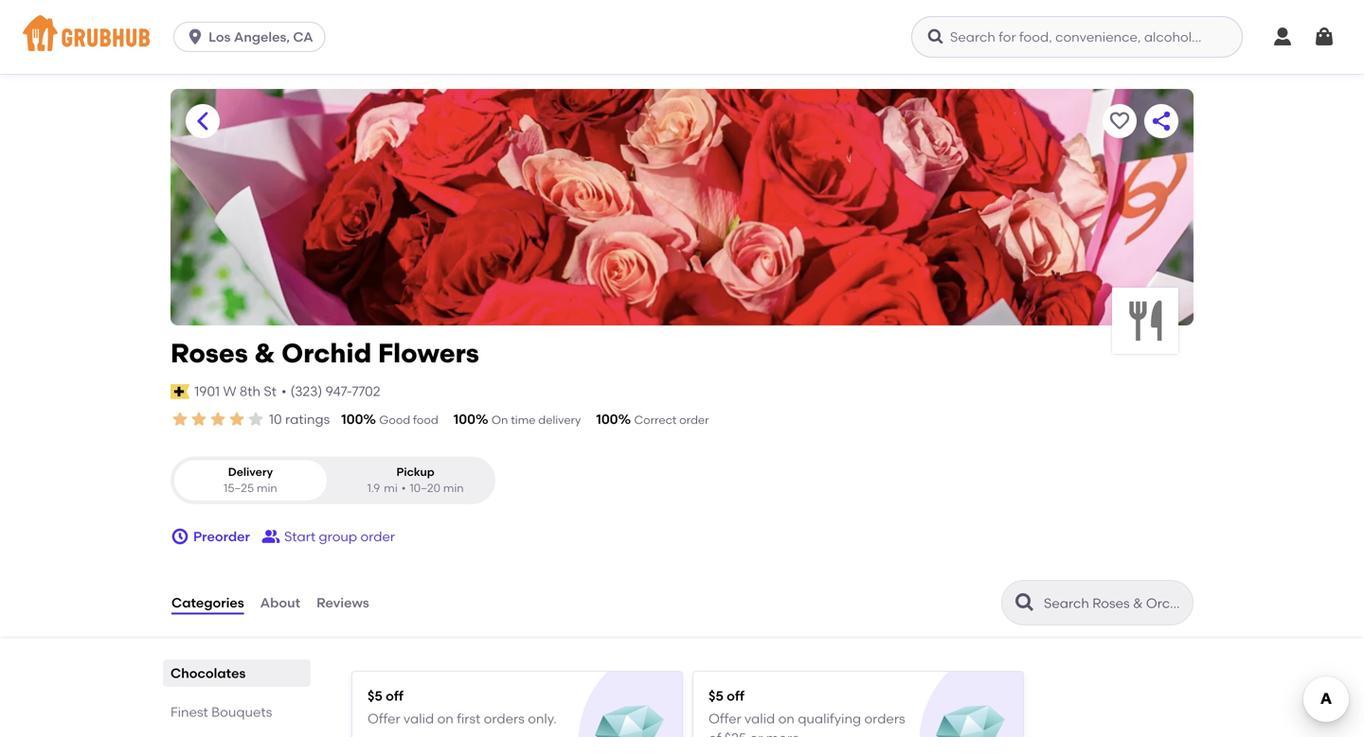 Task type: vqa. For each thing, say whether or not it's contained in the screenshot.
svg icon in preorder button
yes



Task type: describe. For each thing, give the bounding box(es) containing it.
100 for good food
[[341, 412, 363, 428]]

only.
[[528, 712, 557, 728]]

valid for first
[[403, 712, 434, 728]]

option group containing delivery 15–25 min
[[171, 457, 495, 505]]

preorder
[[193, 529, 250, 545]]

reviews button
[[316, 569, 370, 638]]

start group order button
[[261, 520, 395, 554]]

of
[[709, 731, 721, 738]]

people icon image
[[261, 528, 280, 547]]

caret left icon image
[[191, 110, 214, 133]]

promo image for offer valid on first orders only.
[[595, 703, 664, 738]]

min inside delivery 15–25 min
[[257, 482, 277, 496]]

delivery
[[538, 414, 581, 427]]

flowers
[[378, 338, 479, 369]]

1 star icon image from the left
[[171, 410, 189, 429]]

correct order
[[634, 414, 709, 427]]

good
[[379, 414, 410, 427]]

orders for qualifying
[[864, 712, 905, 728]]

offer for offer valid on first orders only.
[[368, 712, 400, 728]]

save this restaurant image
[[1108, 110, 1131, 133]]

1901 w 8th st button
[[193, 381, 278, 403]]

3 star icon image from the left
[[208, 410, 227, 429]]

off for $5 off offer valid on qualifying orders of $25 or more.
[[727, 689, 744, 705]]

first
[[457, 712, 481, 728]]

pickup
[[396, 465, 435, 479]]

valid for qualifying
[[745, 712, 775, 728]]

$5 for $5 off offer valid on first orders only.
[[368, 689, 383, 705]]

share icon image
[[1150, 110, 1173, 133]]

$25
[[724, 731, 747, 738]]

pickup 1.9 mi • 10–20 min
[[367, 465, 464, 496]]

finest bouquets
[[171, 705, 272, 721]]

1901 w 8th st
[[194, 384, 277, 400]]

min inside pickup 1.9 mi • 10–20 min
[[443, 482, 464, 496]]

delivery 15–25 min
[[224, 465, 277, 496]]

reviews
[[316, 595, 369, 611]]

10 ratings
[[269, 412, 330, 428]]

orders for first
[[484, 712, 525, 728]]

time
[[511, 414, 536, 427]]

on time delivery
[[492, 414, 581, 427]]

start
[[284, 529, 316, 545]]

svg image inside "los angeles, ca" button
[[186, 27, 205, 46]]

los
[[209, 29, 231, 45]]

$5 off offer valid on first orders only.
[[368, 689, 557, 728]]

on for first
[[437, 712, 454, 728]]

about
[[260, 595, 300, 611]]

on for qualifying
[[778, 712, 795, 728]]

preorder button
[[171, 520, 250, 554]]

1.9
[[367, 482, 380, 496]]

0 vertical spatial order
[[679, 414, 709, 427]]

more.
[[766, 731, 803, 738]]

delivery
[[228, 465, 273, 479]]

svg image
[[1271, 26, 1294, 48]]

w
[[223, 384, 236, 400]]

Search for food, convenience, alcohol... search field
[[911, 16, 1243, 58]]

10
[[269, 412, 282, 428]]

save this restaurant button
[[1103, 104, 1137, 138]]

on
[[492, 414, 508, 427]]

off for $5 off offer valid on first orders only.
[[386, 689, 403, 705]]

qualifying
[[798, 712, 861, 728]]

$5 off offer valid on qualifying orders of $25 or more.
[[709, 689, 905, 738]]



Task type: locate. For each thing, give the bounding box(es) containing it.
categories
[[171, 595, 244, 611]]

on
[[437, 712, 454, 728], [778, 712, 795, 728]]

1 $5 from the left
[[368, 689, 383, 705]]

Search Roses & Orchid Flowers search field
[[1042, 595, 1187, 613]]

svg image inside preorder "button"
[[171, 528, 189, 547]]

0 horizontal spatial 100
[[341, 412, 363, 428]]

about button
[[259, 569, 301, 638]]

food
[[413, 414, 438, 427]]

0 vertical spatial •
[[281, 384, 287, 400]]

st
[[264, 384, 277, 400]]

2 100 from the left
[[454, 412, 476, 428]]

15–25
[[224, 482, 254, 496]]

offer left first on the bottom left of the page
[[368, 712, 400, 728]]

group
[[319, 529, 357, 545]]

&
[[254, 338, 275, 369]]

valid
[[403, 712, 434, 728], [745, 712, 775, 728]]

mi
[[384, 482, 398, 496]]

1 horizontal spatial valid
[[745, 712, 775, 728]]

orders inside the $5 off offer valid on first orders only.
[[484, 712, 525, 728]]

100 left on
[[454, 412, 476, 428]]

1 orders from the left
[[484, 712, 525, 728]]

1 horizontal spatial off
[[727, 689, 744, 705]]

0 horizontal spatial order
[[360, 529, 395, 545]]

8th
[[240, 384, 261, 400]]

ratings
[[285, 412, 330, 428]]

100 right delivery
[[596, 412, 618, 428]]

offer inside $5 off offer valid on qualifying orders of $25 or more.
[[709, 712, 741, 728]]

100 for on time delivery
[[454, 412, 476, 428]]

order right the correct
[[679, 414, 709, 427]]

roses
[[171, 338, 248, 369]]

on inside the $5 off offer valid on first orders only.
[[437, 712, 454, 728]]

on inside $5 off offer valid on qualifying orders of $25 or more.
[[778, 712, 795, 728]]

offer
[[368, 712, 400, 728], [709, 712, 741, 728]]

1 horizontal spatial $5
[[709, 689, 724, 705]]

los angeles, ca button
[[173, 22, 333, 52]]

categories button
[[171, 569, 245, 638]]

off inside the $5 off offer valid on first orders only.
[[386, 689, 403, 705]]

roses & orchid flowers
[[171, 338, 479, 369]]

1 offer from the left
[[368, 712, 400, 728]]

100
[[341, 412, 363, 428], [454, 412, 476, 428], [596, 412, 618, 428]]

good food
[[379, 414, 438, 427]]

2 on from the left
[[778, 712, 795, 728]]

order inside button
[[360, 529, 395, 545]]

valid up or on the right
[[745, 712, 775, 728]]

100 for correct order
[[596, 412, 618, 428]]

100 down 947- in the left of the page
[[341, 412, 363, 428]]

search icon image
[[1014, 592, 1036, 615]]

bouquets
[[211, 705, 272, 721]]

valid left first on the bottom left of the page
[[403, 712, 434, 728]]

off
[[386, 689, 403, 705], [727, 689, 744, 705]]

1 vertical spatial order
[[360, 529, 395, 545]]

1 horizontal spatial 100
[[454, 412, 476, 428]]

$5
[[368, 689, 383, 705], [709, 689, 724, 705]]

2 offer from the left
[[709, 712, 741, 728]]

2 orders from the left
[[864, 712, 905, 728]]

1 horizontal spatial order
[[679, 414, 709, 427]]

2 min from the left
[[443, 482, 464, 496]]

or
[[750, 731, 763, 738]]

• right mi
[[401, 482, 406, 496]]

0 horizontal spatial $5
[[368, 689, 383, 705]]

correct
[[634, 414, 677, 427]]

2 valid from the left
[[745, 712, 775, 728]]

1 horizontal spatial •
[[401, 482, 406, 496]]

1 horizontal spatial on
[[778, 712, 795, 728]]

2 horizontal spatial 100
[[596, 412, 618, 428]]

1 off from the left
[[386, 689, 403, 705]]

2 off from the left
[[727, 689, 744, 705]]

$5 for $5 off offer valid on qualifying orders of $25 or more.
[[709, 689, 724, 705]]

option group
[[171, 457, 495, 505]]

• (323) 947-7702
[[281, 384, 380, 400]]

off inside $5 off offer valid on qualifying orders of $25 or more.
[[727, 689, 744, 705]]

0 horizontal spatial on
[[437, 712, 454, 728]]

(323)
[[290, 384, 322, 400]]

chocolates
[[171, 666, 246, 682]]

main navigation navigation
[[0, 0, 1364, 74]]

on up more.
[[778, 712, 795, 728]]

ca
[[293, 29, 313, 45]]

2 promo image from the left
[[936, 703, 1005, 738]]

offer inside the $5 off offer valid on first orders only.
[[368, 712, 400, 728]]

order
[[679, 414, 709, 427], [360, 529, 395, 545]]

valid inside $5 off offer valid on qualifying orders of $25 or more.
[[745, 712, 775, 728]]

1 horizontal spatial min
[[443, 482, 464, 496]]

1 valid from the left
[[403, 712, 434, 728]]

start group order
[[284, 529, 395, 545]]

0 horizontal spatial •
[[281, 384, 287, 400]]

0 horizontal spatial orders
[[484, 712, 525, 728]]

roses & orchid flowers logo image
[[1112, 288, 1178, 354]]

7702
[[352, 384, 380, 400]]

0 horizontal spatial off
[[386, 689, 403, 705]]

promo image
[[595, 703, 664, 738], [936, 703, 1005, 738]]

1 horizontal spatial offer
[[709, 712, 741, 728]]

4 star icon image from the left
[[227, 410, 246, 429]]

subscription pass image
[[171, 384, 190, 400]]

(323) 947-7702 button
[[290, 382, 380, 402]]

1 horizontal spatial orders
[[864, 712, 905, 728]]

0 horizontal spatial promo image
[[595, 703, 664, 738]]

angeles,
[[234, 29, 290, 45]]

star icon image
[[171, 410, 189, 429], [189, 410, 208, 429], [208, 410, 227, 429], [227, 410, 246, 429], [246, 410, 265, 429]]

0 horizontal spatial offer
[[368, 712, 400, 728]]

5 star icon image from the left
[[246, 410, 265, 429]]

3 100 from the left
[[596, 412, 618, 428]]

1 min from the left
[[257, 482, 277, 496]]

1 vertical spatial •
[[401, 482, 406, 496]]

orders
[[484, 712, 525, 728], [864, 712, 905, 728]]

orders right first on the bottom left of the page
[[484, 712, 525, 728]]

on left first on the bottom left of the page
[[437, 712, 454, 728]]

1 horizontal spatial promo image
[[936, 703, 1005, 738]]

0 horizontal spatial min
[[257, 482, 277, 496]]

2 star icon image from the left
[[189, 410, 208, 429]]

947-
[[326, 384, 352, 400]]

svg image
[[1313, 26, 1336, 48], [186, 27, 205, 46], [926, 27, 945, 46], [171, 528, 189, 547]]

min down delivery
[[257, 482, 277, 496]]

orchid
[[282, 338, 372, 369]]

$5 inside the $5 off offer valid on first orders only.
[[368, 689, 383, 705]]

offer up of
[[709, 712, 741, 728]]

•
[[281, 384, 287, 400], [401, 482, 406, 496]]

offer for offer valid on qualifying orders of $25 or more.
[[709, 712, 741, 728]]

1 promo image from the left
[[595, 703, 664, 738]]

10–20
[[410, 482, 441, 496]]

promo image for offer valid on qualifying orders of $25 or more.
[[936, 703, 1005, 738]]

• inside pickup 1.9 mi • 10–20 min
[[401, 482, 406, 496]]

1901
[[194, 384, 220, 400]]

0 horizontal spatial valid
[[403, 712, 434, 728]]

order right group
[[360, 529, 395, 545]]

2 $5 from the left
[[709, 689, 724, 705]]

orders inside $5 off offer valid on qualifying orders of $25 or more.
[[864, 712, 905, 728]]

valid inside the $5 off offer valid on first orders only.
[[403, 712, 434, 728]]

finest
[[171, 705, 208, 721]]

• right st
[[281, 384, 287, 400]]

min right 10–20
[[443, 482, 464, 496]]

1 100 from the left
[[341, 412, 363, 428]]

$5 inside $5 off offer valid on qualifying orders of $25 or more.
[[709, 689, 724, 705]]

los angeles, ca
[[209, 29, 313, 45]]

min
[[257, 482, 277, 496], [443, 482, 464, 496]]

1 on from the left
[[437, 712, 454, 728]]

orders right qualifying
[[864, 712, 905, 728]]



